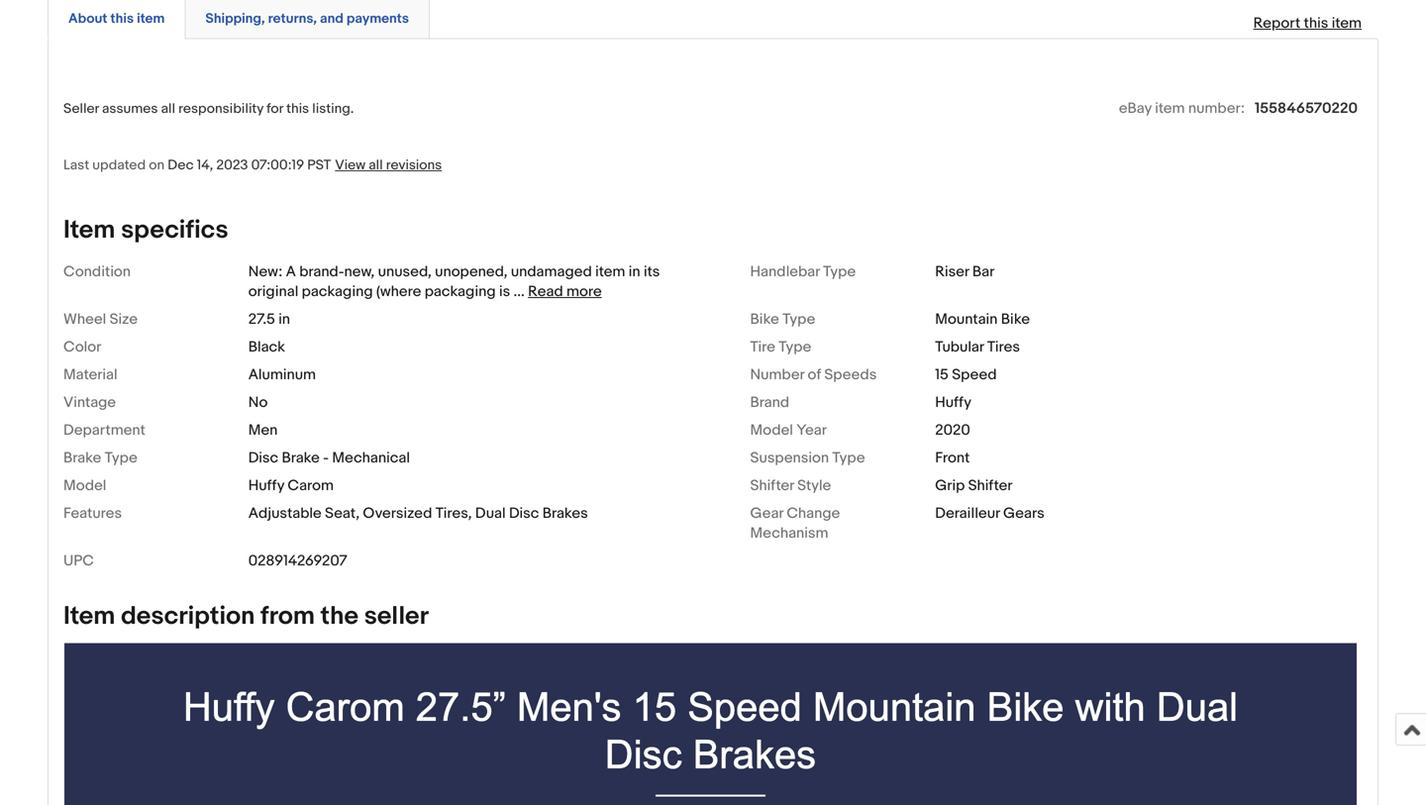 Task type: describe. For each thing, give the bounding box(es) containing it.
of
[[808, 366, 821, 384]]

1 shifter from the left
[[750, 477, 794, 495]]

description
[[121, 601, 255, 632]]

0 vertical spatial disc
[[248, 449, 278, 467]]

condition
[[63, 263, 131, 281]]

speed
[[952, 366, 997, 384]]

ebay item number: 155846570220
[[1119, 99, 1358, 117]]

speeds
[[824, 366, 877, 384]]

dual
[[475, 505, 506, 522]]

number:
[[1188, 99, 1245, 117]]

shifter style
[[750, 477, 831, 495]]

item right "ebay"
[[1155, 99, 1185, 117]]

original
[[248, 283, 298, 301]]

15 speed
[[935, 366, 997, 384]]

upc
[[63, 552, 94, 570]]

responsibility
[[178, 100, 264, 117]]

its
[[644, 263, 660, 281]]

specifics
[[121, 215, 228, 246]]

payments
[[347, 10, 409, 27]]

color
[[63, 338, 101, 356]]

07:00:19
[[251, 157, 304, 174]]

year
[[797, 421, 827, 439]]

assumes
[[102, 100, 158, 117]]

shipping, returns, and payments
[[205, 10, 409, 27]]

more
[[567, 283, 602, 301]]

...
[[514, 283, 525, 301]]

handlebar type
[[750, 263, 856, 281]]

view all revisions link
[[331, 156, 442, 174]]

shipping,
[[205, 10, 265, 27]]

vintage
[[63, 394, 116, 412]]

size
[[110, 311, 138, 328]]

gears
[[1003, 505, 1045, 522]]

black
[[248, 338, 285, 356]]

the
[[321, 601, 359, 632]]

huffy for huffy
[[935, 394, 972, 412]]

gear change mechanism
[[750, 505, 840, 542]]

about
[[68, 10, 107, 27]]

adjustable seat, oversized tires, dual disc brakes
[[248, 505, 588, 522]]

item specifics
[[63, 215, 228, 246]]

0 horizontal spatial in
[[279, 311, 290, 328]]

undamaged
[[511, 263, 592, 281]]

oversized
[[363, 505, 432, 522]]

2023
[[216, 157, 248, 174]]

in inside "new: a brand-new, unused, unopened, undamaged item in its original packaging (where packaging is ..."
[[629, 263, 640, 281]]

brand
[[750, 394, 789, 412]]

new,
[[344, 263, 375, 281]]

-
[[323, 449, 329, 467]]

mountain bike
[[935, 311, 1030, 328]]

view
[[335, 157, 366, 174]]

mountain
[[935, 311, 998, 328]]

returns,
[[268, 10, 317, 27]]

tire type
[[750, 338, 812, 356]]

this for about
[[110, 10, 134, 27]]

report
[[1254, 14, 1301, 32]]

last updated on dec 14, 2023 07:00:19 pst view all revisions
[[63, 157, 442, 174]]

27.5
[[248, 311, 275, 328]]

huffy carom
[[248, 477, 334, 495]]

bar
[[973, 263, 995, 281]]

last
[[63, 157, 89, 174]]

item description from the seller
[[63, 601, 429, 632]]

aluminum
[[248, 366, 316, 384]]

seller assumes all responsibility for this listing.
[[63, 100, 354, 117]]

2 bike from the left
[[1001, 311, 1030, 328]]

ebay
[[1119, 99, 1152, 117]]

mechanism
[[750, 524, 829, 542]]

men
[[248, 421, 278, 439]]

wheel
[[63, 311, 106, 328]]

tubular tires
[[935, 338, 1020, 356]]

model for model year
[[750, 421, 793, 439]]

mechanical
[[332, 449, 410, 467]]

seller
[[63, 100, 99, 117]]

2 brake from the left
[[282, 449, 320, 467]]

tubular
[[935, 338, 984, 356]]

front
[[935, 449, 970, 467]]

huffy for huffy carom
[[248, 477, 284, 495]]

2 packaging from the left
[[425, 283, 496, 301]]

seller
[[364, 601, 429, 632]]

seat,
[[325, 505, 360, 522]]

brake type
[[63, 449, 137, 467]]

14,
[[197, 157, 213, 174]]

1 vertical spatial all
[[369, 157, 383, 174]]

suspension type
[[750, 449, 865, 467]]

bike type
[[750, 311, 815, 328]]

shipping, returns, and payments button
[[205, 9, 409, 28]]



Task type: vqa. For each thing, say whether or not it's contained in the screenshot.
tab list containing About this item
yes



Task type: locate. For each thing, give the bounding box(es) containing it.
this right report
[[1304, 14, 1329, 32]]

1 vertical spatial huffy
[[248, 477, 284, 495]]

huffy up 2020 at the right of page
[[935, 394, 972, 412]]

pst
[[307, 157, 331, 174]]

unused,
[[378, 263, 432, 281]]

bike
[[750, 311, 779, 328], [1001, 311, 1030, 328]]

tab list
[[48, 0, 1379, 39]]

0 horizontal spatial all
[[161, 100, 175, 117]]

1 horizontal spatial shifter
[[968, 477, 1013, 495]]

change
[[787, 505, 840, 522]]

type for bike type
[[783, 311, 815, 328]]

for
[[267, 100, 283, 117]]

about this item button
[[68, 9, 165, 28]]

style
[[797, 477, 831, 495]]

a
[[286, 263, 296, 281]]

shifter up gear
[[750, 477, 794, 495]]

report this item
[[1254, 14, 1362, 32]]

type right suspension
[[832, 449, 865, 467]]

item up condition
[[63, 215, 115, 246]]

2 item from the top
[[63, 601, 115, 632]]

is
[[499, 283, 510, 301]]

in
[[629, 263, 640, 281], [279, 311, 290, 328]]

0 horizontal spatial bike
[[750, 311, 779, 328]]

1 horizontal spatial in
[[629, 263, 640, 281]]

shifter
[[750, 477, 794, 495], [968, 477, 1013, 495]]

1 bike from the left
[[750, 311, 779, 328]]

huffy up "adjustable"
[[248, 477, 284, 495]]

model year
[[750, 421, 827, 439]]

about this item
[[68, 10, 165, 27]]

2 shifter from the left
[[968, 477, 1013, 495]]

type for brake type
[[105, 449, 137, 467]]

in right 27.5
[[279, 311, 290, 328]]

packaging
[[302, 283, 373, 301], [425, 283, 496, 301]]

read more
[[528, 283, 602, 301]]

disc right dual
[[509, 505, 539, 522]]

disc down men
[[248, 449, 278, 467]]

028914269207
[[248, 552, 347, 570]]

1 horizontal spatial bike
[[1001, 311, 1030, 328]]

155846570220
[[1255, 99, 1358, 117]]

0 vertical spatial all
[[161, 100, 175, 117]]

1 vertical spatial in
[[279, 311, 290, 328]]

item for item specifics
[[63, 215, 115, 246]]

listing.
[[312, 100, 354, 117]]

model down brand
[[750, 421, 793, 439]]

handlebar
[[750, 263, 820, 281]]

type for handlebar type
[[823, 263, 856, 281]]

type down bike type on the right of the page
[[779, 338, 812, 356]]

1 horizontal spatial this
[[286, 100, 309, 117]]

in left its
[[629, 263, 640, 281]]

packaging down the unopened,
[[425, 283, 496, 301]]

0 horizontal spatial model
[[63, 477, 106, 495]]

wheel size
[[63, 311, 138, 328]]

model
[[750, 421, 793, 439], [63, 477, 106, 495]]

item right about
[[137, 10, 165, 27]]

adjustable
[[248, 505, 322, 522]]

type for tire type
[[779, 338, 812, 356]]

all right assumes
[[161, 100, 175, 117]]

brake
[[63, 449, 101, 467], [282, 449, 320, 467]]

type up the tire type at top
[[783, 311, 815, 328]]

on
[[149, 157, 165, 174]]

item right report
[[1332, 14, 1362, 32]]

grip shifter
[[935, 477, 1013, 495]]

no
[[248, 394, 268, 412]]

this right about
[[110, 10, 134, 27]]

0 horizontal spatial packaging
[[302, 283, 373, 301]]

tire
[[750, 338, 775, 356]]

item for item description from the seller
[[63, 601, 115, 632]]

read more button
[[528, 283, 602, 301]]

type down the department
[[105, 449, 137, 467]]

1 brake from the left
[[63, 449, 101, 467]]

1 horizontal spatial brake
[[282, 449, 320, 467]]

1 item from the top
[[63, 215, 115, 246]]

0 vertical spatial in
[[629, 263, 640, 281]]

0 horizontal spatial this
[[110, 10, 134, 27]]

report this item link
[[1244, 4, 1372, 42]]

this inside about this item button
[[110, 10, 134, 27]]

1 packaging from the left
[[302, 283, 373, 301]]

revisions
[[386, 157, 442, 174]]

from
[[261, 601, 315, 632]]

2020
[[935, 421, 970, 439]]

dec
[[168, 157, 194, 174]]

0 horizontal spatial brake
[[63, 449, 101, 467]]

1 vertical spatial disc
[[509, 505, 539, 522]]

1 horizontal spatial model
[[750, 421, 793, 439]]

0 horizontal spatial shifter
[[750, 477, 794, 495]]

grip
[[935, 477, 965, 495]]

1 horizontal spatial huffy
[[935, 394, 972, 412]]

1 vertical spatial item
[[63, 601, 115, 632]]

packaging down brand-
[[302, 283, 373, 301]]

new:
[[248, 263, 283, 281]]

brand-
[[299, 263, 344, 281]]

unopened,
[[435, 263, 508, 281]]

all right view
[[369, 157, 383, 174]]

brake down the department
[[63, 449, 101, 467]]

item up more
[[595, 263, 625, 281]]

type for suspension type
[[832, 449, 865, 467]]

2 horizontal spatial this
[[1304, 14, 1329, 32]]

gear
[[750, 505, 784, 522]]

this for report
[[1304, 14, 1329, 32]]

item inside button
[[137, 10, 165, 27]]

1 horizontal spatial disc
[[509, 505, 539, 522]]

item inside "new: a brand-new, unused, unopened, undamaged item in its original packaging (where packaging is ..."
[[595, 263, 625, 281]]

brake left the -
[[282, 449, 320, 467]]

item
[[63, 215, 115, 246], [63, 601, 115, 632]]

0 vertical spatial item
[[63, 215, 115, 246]]

15
[[935, 366, 949, 384]]

type right handlebar at right top
[[823, 263, 856, 281]]

item down upc
[[63, 601, 115, 632]]

updated
[[92, 157, 146, 174]]

model up features
[[63, 477, 106, 495]]

item
[[137, 10, 165, 27], [1332, 14, 1362, 32], [1155, 99, 1185, 117], [595, 263, 625, 281]]

new: a brand-new, unused, unopened, undamaged item in its original packaging (where packaging is ...
[[248, 263, 660, 301]]

material
[[63, 366, 117, 384]]

this
[[110, 10, 134, 27], [1304, 14, 1329, 32], [286, 100, 309, 117]]

model for model
[[63, 477, 106, 495]]

tab list containing about this item
[[48, 0, 1379, 39]]

and
[[320, 10, 344, 27]]

bike up "tires"
[[1001, 311, 1030, 328]]

0 horizontal spatial disc
[[248, 449, 278, 467]]

read
[[528, 283, 563, 301]]

1 vertical spatial model
[[63, 477, 106, 495]]

derailleur
[[935, 505, 1000, 522]]

suspension
[[750, 449, 829, 467]]

tires
[[987, 338, 1020, 356]]

derailleur gears
[[935, 505, 1045, 522]]

number
[[750, 366, 804, 384]]

tires,
[[436, 505, 472, 522]]

shifter up derailleur gears
[[968, 477, 1013, 495]]

department
[[63, 421, 145, 439]]

this right for
[[286, 100, 309, 117]]

0 horizontal spatial huffy
[[248, 477, 284, 495]]

0 vertical spatial huffy
[[935, 394, 972, 412]]

all
[[161, 100, 175, 117], [369, 157, 383, 174]]

1 horizontal spatial packaging
[[425, 283, 496, 301]]

1 horizontal spatial all
[[369, 157, 383, 174]]

bike up tire
[[750, 311, 779, 328]]

this inside report this item link
[[1304, 14, 1329, 32]]

27.5 in
[[248, 311, 290, 328]]

0 vertical spatial model
[[750, 421, 793, 439]]

brakes
[[543, 505, 588, 522]]

(where
[[376, 283, 421, 301]]



